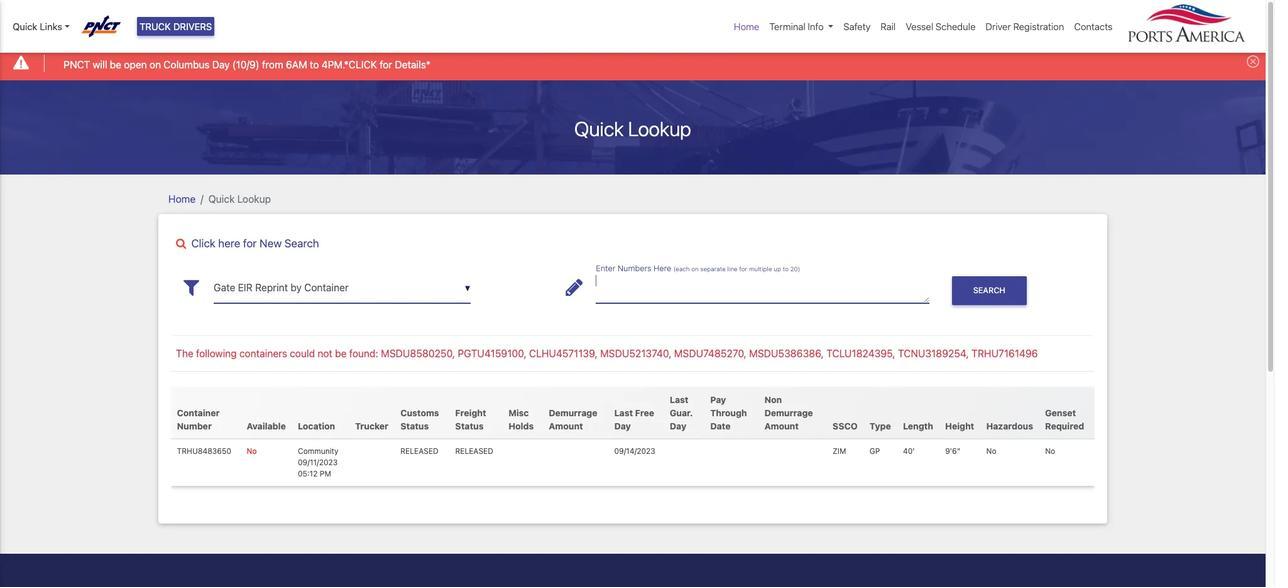 Task type: vqa. For each thing, say whether or not it's contained in the screenshot.
20' OPEN TOPS
no



Task type: describe. For each thing, give the bounding box(es) containing it.
details*
[[395, 59, 431, 70]]

container
[[177, 408, 220, 419]]

hazardous
[[987, 421, 1034, 432]]

3 no from the left
[[1046, 447, 1056, 456]]

numbers
[[618, 264, 652, 273]]

ssco
[[833, 421, 858, 432]]

▼
[[465, 284, 471, 293]]

freight
[[456, 408, 487, 419]]

free
[[635, 408, 655, 419]]

info
[[808, 21, 824, 32]]

not
[[318, 348, 333, 360]]

1 horizontal spatial home
[[734, 21, 760, 32]]

could
[[290, 348, 315, 360]]

(each
[[674, 265, 690, 272]]

2 demurrage from the left
[[765, 408, 813, 419]]

quick links link
[[13, 19, 70, 34]]

last free day
[[615, 408, 655, 432]]

links
[[40, 21, 62, 32]]

trhu8483650
[[177, 447, 231, 456]]

community 09/11/2023 05:12 pm
[[298, 447, 339, 479]]

0 horizontal spatial for
[[243, 237, 257, 250]]

enter
[[596, 264, 616, 273]]

for inside alert
[[380, 59, 392, 70]]

tcnu3189254,
[[898, 348, 969, 360]]

from
[[262, 59, 283, 70]]

2 horizontal spatial quick
[[575, 117, 624, 141]]

1 horizontal spatial lookup
[[628, 117, 692, 141]]

status for freight status
[[456, 421, 484, 432]]

here
[[218, 237, 240, 250]]

will
[[93, 59, 107, 70]]

vessel schedule link
[[901, 14, 981, 39]]

1 demurrage from the left
[[549, 408, 598, 419]]

rail link
[[876, 14, 901, 39]]

non
[[765, 395, 782, 405]]

community
[[298, 447, 339, 456]]

new
[[260, 237, 282, 250]]

day for last guar. day
[[670, 421, 687, 432]]

multiple
[[749, 265, 773, 272]]

on for separate
[[692, 265, 699, 272]]

pm
[[320, 470, 331, 479]]

to for 4pm.*click
[[310, 59, 319, 70]]

msdu7485270,
[[675, 348, 747, 360]]

up
[[774, 265, 782, 272]]

terminal info link
[[765, 14, 839, 39]]

trhu7161496
[[972, 348, 1039, 360]]

msdu8580250,
[[381, 348, 455, 360]]

0 vertical spatial quick lookup
[[575, 117, 692, 141]]

pay through date
[[711, 395, 747, 432]]

amount inside demurrage amount
[[549, 421, 583, 432]]

6am
[[286, 59, 307, 70]]

1 vertical spatial home link
[[169, 193, 196, 205]]

driver
[[986, 21, 1012, 32]]

for inside enter numbers here (each on separate line for multiple up to 20)
[[740, 265, 748, 272]]

registration
[[1014, 21, 1065, 32]]

length
[[904, 421, 934, 432]]

pgtu4159100,
[[458, 348, 527, 360]]

clhu4571139,
[[529, 348, 598, 360]]

terminal info
[[770, 21, 824, 32]]

safety link
[[839, 14, 876, 39]]

MSDU8580250, PGTU4159100, CLHU4571139, TRHU8483650, MSDU5213740, MSDU7485270, MSDU5386386, TCLU1824395, TCNU3189254, TRHU7161496 text field
[[596, 273, 930, 304]]

contacts link
[[1070, 14, 1118, 39]]

05:12
[[298, 470, 318, 479]]

drivers
[[173, 21, 212, 32]]

customs status
[[401, 408, 439, 432]]

0 horizontal spatial quick
[[13, 21, 37, 32]]

driver registration link
[[981, 14, 1070, 39]]

gp
[[870, 447, 881, 456]]

customs
[[401, 408, 439, 419]]

pnct
[[64, 59, 90, 70]]

non demurrage amount
[[765, 395, 813, 432]]

pnct will be open on columbus day (10/9) from 6am to 4pm.*click for details*
[[64, 59, 431, 70]]

1 horizontal spatial quick
[[209, 193, 235, 205]]

safety
[[844, 21, 871, 32]]

through
[[711, 408, 747, 419]]

click here for new search
[[191, 237, 319, 250]]

truck drivers
[[140, 21, 212, 32]]

1 released from the left
[[401, 447, 439, 456]]

search button
[[952, 276, 1027, 306]]

msdu5213740,
[[601, 348, 672, 360]]

separate
[[701, 265, 726, 272]]

date
[[711, 421, 731, 432]]

found:
[[349, 348, 379, 360]]

0 horizontal spatial quick lookup
[[209, 193, 271, 205]]



Task type: locate. For each thing, give the bounding box(es) containing it.
on for columbus
[[150, 59, 161, 70]]

rail
[[881, 21, 896, 32]]

containers
[[239, 348, 287, 360]]

2 vertical spatial for
[[740, 265, 748, 272]]

vessel schedule
[[906, 21, 976, 32]]

2 released from the left
[[456, 447, 494, 456]]

0 horizontal spatial day
[[212, 59, 230, 70]]

1 vertical spatial quick
[[575, 117, 624, 141]]

last guar. day
[[670, 395, 693, 432]]

0 vertical spatial be
[[110, 59, 121, 70]]

misc
[[509, 408, 529, 419]]

1 vertical spatial home
[[169, 193, 196, 205]]

for
[[380, 59, 392, 70], [243, 237, 257, 250], [740, 265, 748, 272]]

no
[[247, 447, 257, 456], [987, 447, 997, 456], [1046, 447, 1056, 456]]

click here for new search link
[[171, 237, 1095, 250]]

day up 09/14/2023
[[615, 421, 631, 432]]

last up guar.
[[670, 395, 689, 405]]

search image
[[176, 239, 186, 250]]

vessel
[[906, 21, 934, 32]]

on inside enter numbers here (each on separate line for multiple up to 20)
[[692, 265, 699, 272]]

last for last guar. day
[[670, 395, 689, 405]]

0 horizontal spatial be
[[110, 59, 121, 70]]

0 vertical spatial lookup
[[628, 117, 692, 141]]

be inside alert
[[110, 59, 121, 70]]

0 horizontal spatial no
[[247, 447, 257, 456]]

columbus
[[164, 59, 210, 70]]

home up search "icon"
[[169, 193, 196, 205]]

be right the not
[[335, 348, 347, 360]]

1 vertical spatial quick lookup
[[209, 193, 271, 205]]

demurrage down non
[[765, 408, 813, 419]]

0 horizontal spatial lookup
[[237, 193, 271, 205]]

09/14/2023
[[615, 447, 656, 456]]

home
[[734, 21, 760, 32], [169, 193, 196, 205]]

status inside customs status
[[401, 421, 429, 432]]

day inside the last free day
[[615, 421, 631, 432]]

1 vertical spatial to
[[783, 265, 789, 272]]

following
[[196, 348, 237, 360]]

close image
[[1248, 56, 1260, 68]]

home link up search "icon"
[[169, 193, 196, 205]]

no down hazardous
[[987, 447, 997, 456]]

(10/9)
[[233, 59, 259, 70]]

contacts
[[1075, 21, 1113, 32]]

last inside the last free day
[[615, 408, 633, 419]]

1 horizontal spatial status
[[456, 421, 484, 432]]

truck drivers link
[[137, 17, 215, 36]]

to inside alert
[[310, 59, 319, 70]]

container number
[[177, 408, 220, 432]]

1 no from the left
[[247, 447, 257, 456]]

2 amount from the left
[[765, 421, 799, 432]]

1 horizontal spatial search
[[974, 286, 1006, 296]]

amount right holds
[[549, 421, 583, 432]]

day down guar.
[[670, 421, 687, 432]]

day
[[212, 59, 230, 70], [615, 421, 631, 432], [670, 421, 687, 432]]

to
[[310, 59, 319, 70], [783, 265, 789, 272]]

home left terminal
[[734, 21, 760, 32]]

1 horizontal spatial no
[[987, 447, 997, 456]]

0 horizontal spatial search
[[285, 237, 319, 250]]

zim
[[833, 447, 847, 456]]

0 horizontal spatial home
[[169, 193, 196, 205]]

on right the '(each' at the top right
[[692, 265, 699, 272]]

0 horizontal spatial status
[[401, 421, 429, 432]]

trucker
[[355, 421, 389, 432]]

be
[[110, 59, 121, 70], [335, 348, 347, 360]]

no down required
[[1046, 447, 1056, 456]]

the following containers could not be found: msdu8580250, pgtu4159100, clhu4571139, msdu5213740, msdu7485270, msdu5386386, tclu1824395, tcnu3189254, trhu7161496
[[176, 348, 1039, 360]]

amount
[[549, 421, 583, 432], [765, 421, 799, 432]]

click
[[191, 237, 216, 250]]

20)
[[791, 265, 801, 272]]

for right the here
[[243, 237, 257, 250]]

last for last free day
[[615, 408, 633, 419]]

released down freight status
[[456, 447, 494, 456]]

guar.
[[670, 408, 693, 419]]

0 vertical spatial quick
[[13, 21, 37, 32]]

0 vertical spatial for
[[380, 59, 392, 70]]

09/11/2023
[[298, 458, 338, 468]]

for left the details*
[[380, 59, 392, 70]]

2 horizontal spatial for
[[740, 265, 748, 272]]

status for customs status
[[401, 421, 429, 432]]

None text field
[[214, 273, 471, 304]]

quick
[[13, 21, 37, 32], [575, 117, 624, 141], [209, 193, 235, 205]]

genset
[[1046, 408, 1077, 419]]

the
[[176, 348, 194, 360]]

holds
[[509, 421, 534, 432]]

no down available
[[247, 447, 257, 456]]

status down freight
[[456, 421, 484, 432]]

freight status
[[456, 408, 487, 432]]

status
[[401, 421, 429, 432], [456, 421, 484, 432]]

be right will
[[110, 59, 121, 70]]

to right up
[[783, 265, 789, 272]]

on
[[150, 59, 161, 70], [692, 265, 699, 272]]

home link
[[729, 14, 765, 39], [169, 193, 196, 205]]

last left free
[[615, 408, 633, 419]]

0 horizontal spatial amount
[[549, 421, 583, 432]]

line
[[728, 265, 738, 272]]

0 vertical spatial last
[[670, 395, 689, 405]]

demurrage right the misc holds
[[549, 408, 598, 419]]

2 horizontal spatial no
[[1046, 447, 1056, 456]]

search
[[285, 237, 319, 250], [974, 286, 1006, 296]]

2 no from the left
[[987, 447, 997, 456]]

1 horizontal spatial amount
[[765, 421, 799, 432]]

1 vertical spatial for
[[243, 237, 257, 250]]

for right line
[[740, 265, 748, 272]]

1 horizontal spatial on
[[692, 265, 699, 272]]

1 vertical spatial be
[[335, 348, 347, 360]]

0 vertical spatial search
[[285, 237, 319, 250]]

quick links
[[13, 21, 62, 32]]

pnct will be open on columbus day (10/9) from 6am to 4pm.*click for details* alert
[[0, 46, 1266, 80]]

0 vertical spatial to
[[310, 59, 319, 70]]

on right 'open'
[[150, 59, 161, 70]]

1 horizontal spatial be
[[335, 348, 347, 360]]

genset required
[[1046, 408, 1085, 432]]

1 amount from the left
[[549, 421, 583, 432]]

pnct will be open on columbus day (10/9) from 6am to 4pm.*click for details* link
[[64, 57, 431, 72]]

on inside pnct will be open on columbus day (10/9) from 6am to 4pm.*click for details* link
[[150, 59, 161, 70]]

1 horizontal spatial demurrage
[[765, 408, 813, 419]]

1 horizontal spatial quick lookup
[[575, 117, 692, 141]]

last
[[670, 395, 689, 405], [615, 408, 633, 419]]

0 horizontal spatial released
[[401, 447, 439, 456]]

location
[[298, 421, 335, 432]]

1 horizontal spatial day
[[615, 421, 631, 432]]

0 horizontal spatial on
[[150, 59, 161, 70]]

4pm.*click
[[322, 59, 377, 70]]

day inside alert
[[212, 59, 230, 70]]

day for last free day
[[615, 421, 631, 432]]

1 horizontal spatial last
[[670, 395, 689, 405]]

driver registration
[[986, 21, 1065, 32]]

1 vertical spatial on
[[692, 265, 699, 272]]

truck
[[140, 21, 171, 32]]

amount inside the non demurrage amount
[[765, 421, 799, 432]]

1 vertical spatial search
[[974, 286, 1006, 296]]

msdu5386386,
[[750, 348, 824, 360]]

1 horizontal spatial home link
[[729, 14, 765, 39]]

amount down non
[[765, 421, 799, 432]]

0 vertical spatial on
[[150, 59, 161, 70]]

to for 20)
[[783, 265, 789, 272]]

demurrage amount
[[549, 408, 598, 432]]

last inside last guar. day
[[670, 395, 689, 405]]

day left (10/9)
[[212, 59, 230, 70]]

schedule
[[936, 21, 976, 32]]

search inside button
[[974, 286, 1006, 296]]

1 status from the left
[[401, 421, 429, 432]]

pay
[[711, 395, 727, 405]]

0 vertical spatial home
[[734, 21, 760, 32]]

required
[[1046, 421, 1085, 432]]

misc holds
[[509, 408, 534, 432]]

available
[[247, 421, 286, 432]]

status down customs
[[401, 421, 429, 432]]

to right the 6am
[[310, 59, 319, 70]]

2 horizontal spatial day
[[670, 421, 687, 432]]

2 vertical spatial quick
[[209, 193, 235, 205]]

released down customs status
[[401, 447, 439, 456]]

0 vertical spatial home link
[[729, 14, 765, 39]]

number
[[177, 421, 212, 432]]

to inside enter numbers here (each on separate line for multiple up to 20)
[[783, 265, 789, 272]]

2 status from the left
[[456, 421, 484, 432]]

0 horizontal spatial demurrage
[[549, 408, 598, 419]]

day inside last guar. day
[[670, 421, 687, 432]]

40'
[[904, 447, 915, 456]]

height
[[946, 421, 975, 432]]

1 horizontal spatial for
[[380, 59, 392, 70]]

tclu1824395,
[[827, 348, 896, 360]]

1 vertical spatial lookup
[[237, 193, 271, 205]]

home link left terminal
[[729, 14, 765, 39]]

type
[[870, 421, 892, 432]]

1 horizontal spatial released
[[456, 447, 494, 456]]

1 vertical spatial last
[[615, 408, 633, 419]]

0 horizontal spatial home link
[[169, 193, 196, 205]]

1 horizontal spatial to
[[783, 265, 789, 272]]

9'6"
[[946, 447, 961, 456]]

0 horizontal spatial last
[[615, 408, 633, 419]]

status inside freight status
[[456, 421, 484, 432]]

quick lookup
[[575, 117, 692, 141], [209, 193, 271, 205]]

0 horizontal spatial to
[[310, 59, 319, 70]]



